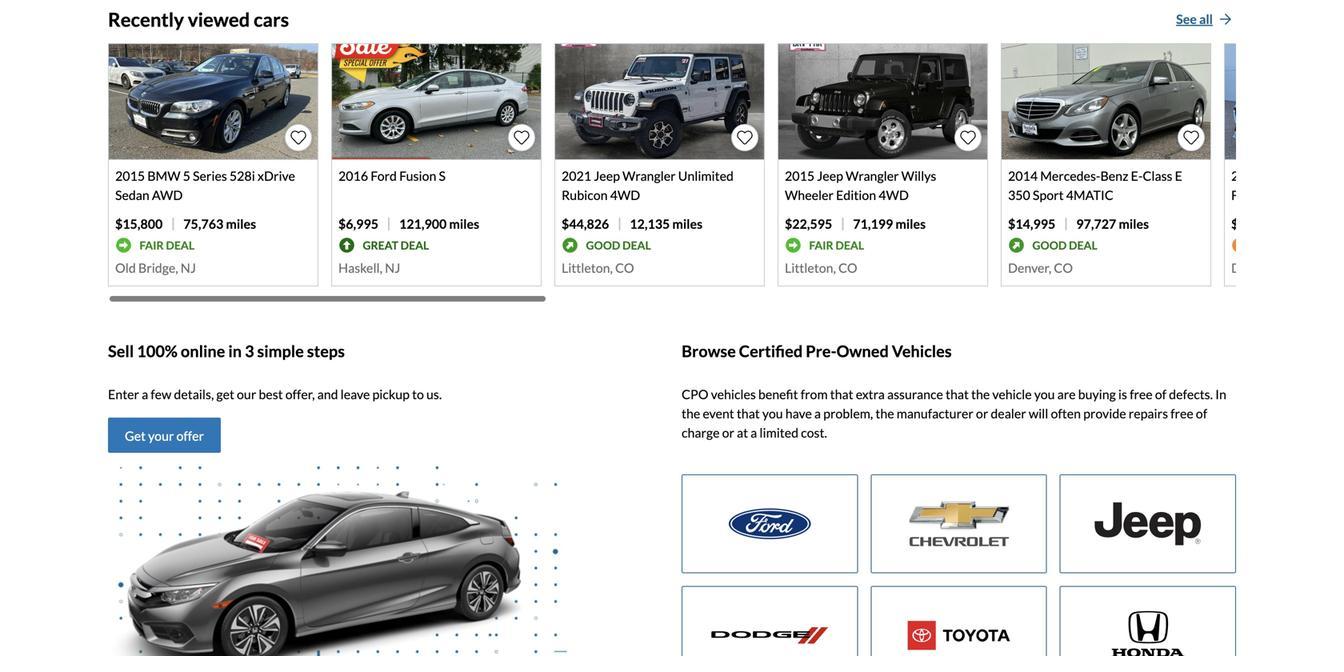Task type: vqa. For each thing, say whether or not it's contained in the screenshot.
Recently
yes



Task type: locate. For each thing, give the bounding box(es) containing it.
100%
[[137, 342, 178, 361]]

sedan
[[115, 187, 150, 203]]

2 wrangler from the left
[[846, 168, 899, 184]]

your
[[148, 428, 174, 444]]

good down $44,826
[[586, 239, 620, 252]]

2 denver, co from the left
[[1232, 260, 1296, 276]]

denver,
[[1008, 260, 1052, 276], [1232, 260, 1275, 276]]

2 vertical spatial a
[[751, 425, 757, 441]]

1 deal from the left
[[166, 239, 195, 252]]

1 horizontal spatial littleton, co
[[785, 260, 858, 276]]

see all image
[[1220, 13, 1232, 26]]

good deal
[[586, 239, 651, 252], [1033, 239, 1098, 252]]

or left at
[[722, 425, 735, 441]]

2 deal from the left
[[401, 239, 429, 252]]

4wd up 71,199 miles
[[879, 187, 909, 203]]

4wd up 12,135
[[610, 187, 640, 203]]

0 horizontal spatial jeep
[[594, 168, 620, 184]]

2 co from the left
[[839, 260, 858, 276]]

fair deal for $15,800
[[140, 239, 195, 252]]

of
[[1155, 387, 1167, 402], [1196, 406, 1208, 422]]

1 fair from the left
[[140, 239, 164, 252]]

good deal down 12,135
[[586, 239, 651, 252]]

2 fair deal from the left
[[809, 239, 864, 252]]

12,135
[[630, 216, 670, 232]]

1 horizontal spatial fair
[[809, 239, 834, 252]]

toyota image
[[872, 587, 1046, 656]]

5 deal from the left
[[1069, 239, 1098, 252]]

1 horizontal spatial free
[[1171, 406, 1194, 422]]

2015 inside 2015 bmw 5 series 528i xdrive sedan awd
[[115, 168, 145, 184]]

littleton, for $44,826
[[562, 260, 613, 276]]

3
[[245, 342, 254, 361]]

deal up bridge,
[[166, 239, 195, 252]]

0 horizontal spatial fair
[[140, 239, 164, 252]]

denver, co down $19,995
[[1232, 260, 1296, 276]]

good down '$14,995'
[[1033, 239, 1067, 252]]

2 good deal from the left
[[1033, 239, 1098, 252]]

0 horizontal spatial a
[[142, 387, 148, 402]]

vehicle
[[993, 387, 1032, 402]]

0 vertical spatial a
[[142, 387, 148, 402]]

71,199 miles
[[853, 216, 926, 232]]

denver, co down '$14,995'
[[1008, 260, 1073, 276]]

0 vertical spatial you
[[1035, 387, 1055, 402]]

the left vehicle
[[972, 387, 990, 402]]

2 good from the left
[[1033, 239, 1067, 252]]

2015 inside 2015 jeep wrangler willys wheeler edition 4wd
[[785, 168, 815, 184]]

0 horizontal spatial littleton, co
[[562, 260, 634, 276]]

$14,995
[[1008, 216, 1056, 232]]

good deal for $44,826
[[586, 239, 651, 252]]

miles right 12,135
[[673, 216, 703, 232]]

that up at
[[737, 406, 760, 422]]

1 littleton, from the left
[[562, 260, 613, 276]]

0 vertical spatial of
[[1155, 387, 1167, 402]]

3 co from the left
[[1054, 260, 1073, 276]]

2 littleton, from the left
[[785, 260, 836, 276]]

1 horizontal spatial denver,
[[1232, 260, 1275, 276]]

event
[[703, 406, 734, 422]]

1 vertical spatial a
[[815, 406, 821, 422]]

71,199
[[853, 216, 893, 232]]

fair down $22,595
[[809, 239, 834, 252]]

of up repairs
[[1155, 387, 1167, 402]]

miles right 97,727
[[1119, 216, 1149, 232]]

co down 12,135
[[615, 260, 634, 276]]

fair deal for $22,595
[[809, 239, 864, 252]]

4wd inside 2021 jeep wrangler unlimited rubicon 4wd
[[610, 187, 640, 203]]

a right at
[[751, 425, 757, 441]]

littleton, co down $44,826
[[562, 260, 634, 276]]

1 horizontal spatial good
[[1033, 239, 1067, 252]]

1 horizontal spatial the
[[876, 406, 894, 422]]

deal down 97,727
[[1069, 239, 1098, 252]]

4 miles from the left
[[896, 216, 926, 232]]

1 denver, co from the left
[[1008, 260, 1073, 276]]

0 horizontal spatial of
[[1155, 387, 1167, 402]]

fair for $22,595
[[809, 239, 834, 252]]

2 jeep from the left
[[817, 168, 843, 184]]

1 miles from the left
[[226, 216, 256, 232]]

co for 12,135
[[615, 260, 634, 276]]

wrangler up 12,135
[[623, 168, 676, 184]]

the
[[972, 387, 990, 402], [682, 406, 700, 422], [876, 406, 894, 422]]

you up "will"
[[1035, 387, 1055, 402]]

2 fair from the left
[[809, 239, 834, 252]]

2015 for 2015 jeep wrangler willys wheeler edition 4wd
[[785, 168, 815, 184]]

often
[[1051, 406, 1081, 422]]

that up manufacturer
[[946, 387, 969, 402]]

1 horizontal spatial good deal
[[1033, 239, 1098, 252]]

0 horizontal spatial nj
[[181, 260, 196, 276]]

deal down 121,900
[[401, 239, 429, 252]]

0 horizontal spatial good
[[586, 239, 620, 252]]

1 horizontal spatial fair deal
[[809, 239, 864, 252]]

miles for 121,900 miles
[[449, 216, 479, 232]]

1 horizontal spatial or
[[976, 406, 989, 422]]

0 horizontal spatial free
[[1130, 387, 1153, 402]]

good
[[586, 239, 620, 252], [1033, 239, 1067, 252]]

2015 bmw 5 series 528i xdrive sedan awd image
[[109, 44, 318, 159]]

1 horizontal spatial 2015
[[785, 168, 815, 184]]

2 4wd from the left
[[879, 187, 909, 203]]

us.
[[427, 387, 442, 402]]

chevrolet image
[[872, 476, 1046, 573]]

jeep inside 2015 jeep wrangler willys wheeler edition 4wd
[[817, 168, 843, 184]]

3 deal from the left
[[623, 239, 651, 252]]

1 good deal from the left
[[586, 239, 651, 252]]

2 littleton, co from the left
[[785, 260, 858, 276]]

5 miles from the left
[[1119, 216, 1149, 232]]

2 denver, from the left
[[1232, 260, 1275, 276]]

0 horizontal spatial wrangler
[[623, 168, 676, 184]]

4 deal from the left
[[836, 239, 864, 252]]

1 horizontal spatial wrangler
[[846, 168, 899, 184]]

miles right 121,900
[[449, 216, 479, 232]]

denver, down $19,995
[[1232, 260, 1275, 276]]

littleton, co down $22,595
[[785, 260, 858, 276]]

simple
[[257, 342, 304, 361]]

denver, co
[[1008, 260, 1073, 276], [1232, 260, 1296, 276]]

wrangler up edition at top right
[[846, 168, 899, 184]]

1 jeep from the left
[[594, 168, 620, 184]]

0 horizontal spatial good deal
[[586, 239, 651, 252]]

denver, down '$14,995'
[[1008, 260, 1052, 276]]

sport
[[1033, 187, 1064, 203]]

2021
[[562, 168, 591, 184]]

you
[[1035, 387, 1055, 402], [763, 406, 783, 422]]

deal for 75,763 miles
[[166, 239, 195, 252]]

75,763
[[183, 216, 223, 232]]

nj
[[181, 260, 196, 276], [385, 260, 400, 276]]

jeep for rubicon
[[594, 168, 620, 184]]

fair deal
[[140, 239, 195, 252], [809, 239, 864, 252]]

528i
[[230, 168, 255, 184]]

1 denver, from the left
[[1008, 260, 1052, 276]]

you down benefit
[[763, 406, 783, 422]]

0 horizontal spatial denver,
[[1008, 260, 1052, 276]]

1 vertical spatial or
[[722, 425, 735, 441]]

or
[[976, 406, 989, 422], [722, 425, 735, 441]]

miles
[[226, 216, 256, 232], [449, 216, 479, 232], [673, 216, 703, 232], [896, 216, 926, 232], [1119, 216, 1149, 232]]

class
[[1143, 168, 1173, 184]]

xdrive
[[258, 168, 295, 184]]

certified
[[739, 342, 803, 361]]

wrangler
[[623, 168, 676, 184], [846, 168, 899, 184]]

2014
[[1008, 168, 1038, 184]]

2014 mercedes-benz e-class e 350 sport 4matic image
[[1002, 44, 1211, 159]]

dodge image
[[683, 587, 857, 656]]

2 miles from the left
[[449, 216, 479, 232]]

0 horizontal spatial 2015
[[115, 168, 145, 184]]

2015 jeep wrangler willys wheeler edition 4wd image
[[779, 44, 988, 159]]

deal down 71,199
[[836, 239, 864, 252]]

deal for 121,900 miles
[[401, 239, 429, 252]]

co down 71,199
[[839, 260, 858, 276]]

miles right 71,199
[[896, 216, 926, 232]]

of down defects.
[[1196, 406, 1208, 422]]

benefit
[[759, 387, 798, 402]]

0 horizontal spatial 4wd
[[610, 187, 640, 203]]

1 4wd from the left
[[610, 187, 640, 203]]

free down defects.
[[1171, 406, 1194, 422]]

honda image
[[1061, 587, 1236, 656]]

0 horizontal spatial denver, co
[[1008, 260, 1073, 276]]

get your offer button
[[108, 418, 221, 453]]

1 co from the left
[[615, 260, 634, 276]]

deal for 71,199 miles
[[836, 239, 864, 252]]

0 horizontal spatial that
[[737, 406, 760, 422]]

a left the few
[[142, 387, 148, 402]]

1 horizontal spatial littleton,
[[785, 260, 836, 276]]

a
[[142, 387, 148, 402], [815, 406, 821, 422], [751, 425, 757, 441]]

cpo vehicles benefit from that extra assurance that the vehicle you are buying is free of defects.  in the event that you have a problem, the manufacturer or dealer will often provide repairs free of charge or at a limited cost.
[[682, 387, 1227, 441]]

nj down great deal
[[385, 260, 400, 276]]

old bridge, nj
[[115, 260, 196, 276]]

jeep inside 2021 jeep wrangler unlimited rubicon 4wd
[[594, 168, 620, 184]]

have
[[786, 406, 812, 422]]

free
[[1130, 387, 1153, 402], [1171, 406, 1194, 422]]

the down extra
[[876, 406, 894, 422]]

haskell,
[[339, 260, 383, 276]]

$15,800
[[115, 216, 163, 232]]

co down $19,995
[[1277, 260, 1296, 276]]

2020 mazda mazda6 touring fwd image
[[1225, 44, 1344, 159]]

1 2015 from the left
[[115, 168, 145, 184]]

1 fair deal from the left
[[140, 239, 195, 252]]

1 horizontal spatial nj
[[385, 260, 400, 276]]

assurance
[[887, 387, 943, 402]]

1 vertical spatial free
[[1171, 406, 1194, 422]]

edition
[[836, 187, 876, 203]]

4 co from the left
[[1277, 260, 1296, 276]]

1 littleton, co from the left
[[562, 260, 634, 276]]

0 horizontal spatial fair deal
[[140, 239, 195, 252]]

jeep up wheeler
[[817, 168, 843, 184]]

a right have
[[815, 406, 821, 422]]

2 2015 from the left
[[785, 168, 815, 184]]

free right is
[[1130, 387, 1153, 402]]

unlimited
[[678, 168, 734, 184]]

limited
[[760, 425, 799, 441]]

miles right 75,763
[[226, 216, 256, 232]]

littleton, co
[[562, 260, 634, 276], [785, 260, 858, 276]]

deal
[[166, 239, 195, 252], [401, 239, 429, 252], [623, 239, 651, 252], [836, 239, 864, 252], [1069, 239, 1098, 252]]

littleton, down $22,595
[[785, 260, 836, 276]]

benz
[[1101, 168, 1129, 184]]

fair up old bridge, nj
[[140, 239, 164, 252]]

1 horizontal spatial a
[[751, 425, 757, 441]]

2015 up wheeler
[[785, 168, 815, 184]]

2 horizontal spatial a
[[815, 406, 821, 422]]

1 horizontal spatial denver, co
[[1232, 260, 1296, 276]]

co for 71,199
[[839, 260, 858, 276]]

charge
[[682, 425, 720, 441]]

cars
[[254, 8, 289, 31]]

in
[[228, 342, 242, 361]]

good deal down 97,727
[[1033, 239, 1098, 252]]

deal down 12,135
[[623, 239, 651, 252]]

2015 up sedan
[[115, 168, 145, 184]]

1 good from the left
[[586, 239, 620, 252]]

1 horizontal spatial that
[[830, 387, 854, 402]]

jeep
[[594, 168, 620, 184], [817, 168, 843, 184]]

littleton, down $44,826
[[562, 260, 613, 276]]

2021 jeep wrangler unlimited rubicon 4wd image
[[555, 44, 764, 159]]

co
[[615, 260, 634, 276], [839, 260, 858, 276], [1054, 260, 1073, 276], [1277, 260, 1296, 276]]

1 wrangler from the left
[[623, 168, 676, 184]]

4wd
[[610, 187, 640, 203], [879, 187, 909, 203]]

1 horizontal spatial 4wd
[[879, 187, 909, 203]]

enter
[[108, 387, 139, 402]]

3 miles from the left
[[673, 216, 703, 232]]

or left dealer
[[976, 406, 989, 422]]

0 horizontal spatial you
[[763, 406, 783, 422]]

fair deal down $22,595
[[809, 239, 864, 252]]

pre-
[[806, 342, 837, 361]]

the down cpo
[[682, 406, 700, 422]]

to
[[412, 387, 424, 402]]

1 horizontal spatial jeep
[[817, 168, 843, 184]]

fair deal up bridge,
[[140, 239, 195, 252]]

0 horizontal spatial the
[[682, 406, 700, 422]]

littleton, co for $22,595
[[785, 260, 858, 276]]

2020
[[1232, 168, 1261, 184]]

good for $44,826
[[586, 239, 620, 252]]

co down '$14,995'
[[1054, 260, 1073, 276]]

jeep up the rubicon
[[594, 168, 620, 184]]

littleton,
[[562, 260, 613, 276], [785, 260, 836, 276]]

browse
[[682, 342, 736, 361]]

wrangler inside 2015 jeep wrangler willys wheeler edition 4wd
[[846, 168, 899, 184]]

online
[[181, 342, 225, 361]]

4wd inside 2015 jeep wrangler willys wheeler edition 4wd
[[879, 187, 909, 203]]

0 horizontal spatial littleton,
[[562, 260, 613, 276]]

good deal for $14,995
[[1033, 239, 1098, 252]]

that up the problem, in the bottom of the page
[[830, 387, 854, 402]]

wrangler inside 2021 jeep wrangler unlimited rubicon 4wd
[[623, 168, 676, 184]]

miles for 71,199 miles
[[896, 216, 926, 232]]

nj right bridge,
[[181, 260, 196, 276]]

1 vertical spatial of
[[1196, 406, 1208, 422]]

0 vertical spatial or
[[976, 406, 989, 422]]



Task type: describe. For each thing, give the bounding box(es) containing it.
enter a few details, get our best offer, and leave pickup to us.
[[108, 387, 442, 402]]

are
[[1058, 387, 1076, 402]]

rubicon
[[562, 187, 608, 203]]

mazda
[[1264, 168, 1302, 184]]

$22,595
[[785, 216, 832, 232]]

dealer
[[991, 406, 1027, 422]]

provide
[[1084, 406, 1126, 422]]

deal for 97,727 miles
[[1069, 239, 1098, 252]]

offer
[[176, 428, 204, 444]]

2 horizontal spatial that
[[946, 387, 969, 402]]

121,900 miles
[[399, 216, 479, 232]]

121,900
[[399, 216, 447, 232]]

browse certified pre-owned vehicles
[[682, 342, 952, 361]]

jeep for wheeler
[[817, 168, 843, 184]]

miles for 75,763 miles
[[226, 216, 256, 232]]

2 nj from the left
[[385, 260, 400, 276]]

littleton, for $22,595
[[785, 260, 836, 276]]

get your offer
[[125, 428, 204, 444]]

2015 for 2015 bmw 5 series 528i xdrive sedan awd
[[115, 168, 145, 184]]

leave
[[341, 387, 370, 402]]

co for 97,727
[[1054, 260, 1073, 276]]

great
[[363, 239, 398, 252]]

will
[[1029, 406, 1049, 422]]

2 horizontal spatial the
[[972, 387, 990, 402]]

recently viewed cars
[[108, 8, 289, 31]]

steps
[[307, 342, 345, 361]]

good for $14,995
[[1033, 239, 1067, 252]]

see
[[1177, 11, 1197, 27]]

buying
[[1078, 387, 1116, 402]]

$44,826
[[562, 216, 609, 232]]

75,763 miles
[[183, 216, 256, 232]]

1 vertical spatial you
[[763, 406, 783, 422]]

miles for 12,135 miles
[[673, 216, 703, 232]]

bmw
[[147, 168, 181, 184]]

from
[[801, 387, 828, 402]]

see all link
[[1173, 8, 1236, 31]]

haskell, nj
[[339, 260, 400, 276]]

wrangler for 4wd
[[623, 168, 676, 184]]

4matic
[[1066, 187, 1114, 203]]

great deal
[[363, 239, 429, 252]]

2016
[[339, 168, 368, 184]]

pickup
[[372, 387, 410, 402]]

get
[[125, 428, 146, 444]]

jeep image
[[1061, 476, 1236, 573]]

e-
[[1131, 168, 1143, 184]]

2016 ford fusion s image
[[332, 44, 541, 159]]

viewed
[[188, 8, 250, 31]]

manufacturer
[[897, 406, 974, 422]]

97,727 miles
[[1077, 216, 1149, 232]]

0 vertical spatial free
[[1130, 387, 1153, 402]]

$19,995
[[1232, 216, 1279, 232]]

ford
[[371, 168, 397, 184]]

willys
[[902, 168, 937, 184]]

ford image
[[683, 476, 857, 573]]

2016 ford fusion s
[[339, 168, 446, 184]]

littleton, co for $44,826
[[562, 260, 634, 276]]

extra
[[856, 387, 885, 402]]

vehicles
[[892, 342, 952, 361]]

is
[[1119, 387, 1128, 402]]

recently
[[108, 8, 184, 31]]

fair for $15,800
[[140, 239, 164, 252]]

wrangler for edition
[[846, 168, 899, 184]]

denver, co for 2020 mazda mazda
[[1232, 260, 1296, 276]]

problem,
[[824, 406, 873, 422]]

all
[[1200, 11, 1213, 27]]

denver, co for 2014 mercedes-benz e-class e 350 sport 4matic
[[1008, 260, 1073, 276]]

owned
[[837, 342, 889, 361]]

s
[[439, 168, 446, 184]]

details,
[[174, 387, 214, 402]]

old
[[115, 260, 136, 276]]

wheeler
[[785, 187, 834, 203]]

sell 100% online in 3 simple steps
[[108, 342, 345, 361]]

cost.
[[801, 425, 827, 441]]

miles for 97,727 miles
[[1119, 216, 1149, 232]]

see all
[[1177, 11, 1213, 27]]

our
[[237, 387, 256, 402]]

1 horizontal spatial you
[[1035, 387, 1055, 402]]

at
[[737, 425, 748, 441]]

denver, for 2020 mazda mazda
[[1232, 260, 1275, 276]]

mazda
[[1304, 168, 1344, 184]]

2015 bmw 5 series 528i xdrive sedan awd
[[115, 168, 295, 203]]

repairs
[[1129, 406, 1168, 422]]

awd
[[152, 187, 183, 203]]

350
[[1008, 187, 1031, 203]]

fusion
[[399, 168, 436, 184]]

2014 mercedes-benz e-class e 350 sport 4matic
[[1008, 168, 1183, 203]]

deal for 12,135 miles
[[623, 239, 651, 252]]

and
[[317, 387, 338, 402]]

bridge,
[[138, 260, 178, 276]]

sell
[[108, 342, 134, 361]]

0 horizontal spatial or
[[722, 425, 735, 441]]

2021 jeep wrangler unlimited rubicon 4wd
[[562, 168, 734, 203]]

series
[[193, 168, 227, 184]]

2020 mazda mazda
[[1232, 168, 1344, 203]]

1 horizontal spatial of
[[1196, 406, 1208, 422]]

few
[[151, 387, 172, 402]]

best
[[259, 387, 283, 402]]

denver, for 2014 mercedes-benz e-class e 350 sport 4matic
[[1008, 260, 1052, 276]]

mercedes-
[[1040, 168, 1101, 184]]

1 nj from the left
[[181, 260, 196, 276]]

vehicles
[[711, 387, 756, 402]]

97,727
[[1077, 216, 1117, 232]]

in
[[1216, 387, 1227, 402]]

cpo
[[682, 387, 709, 402]]



